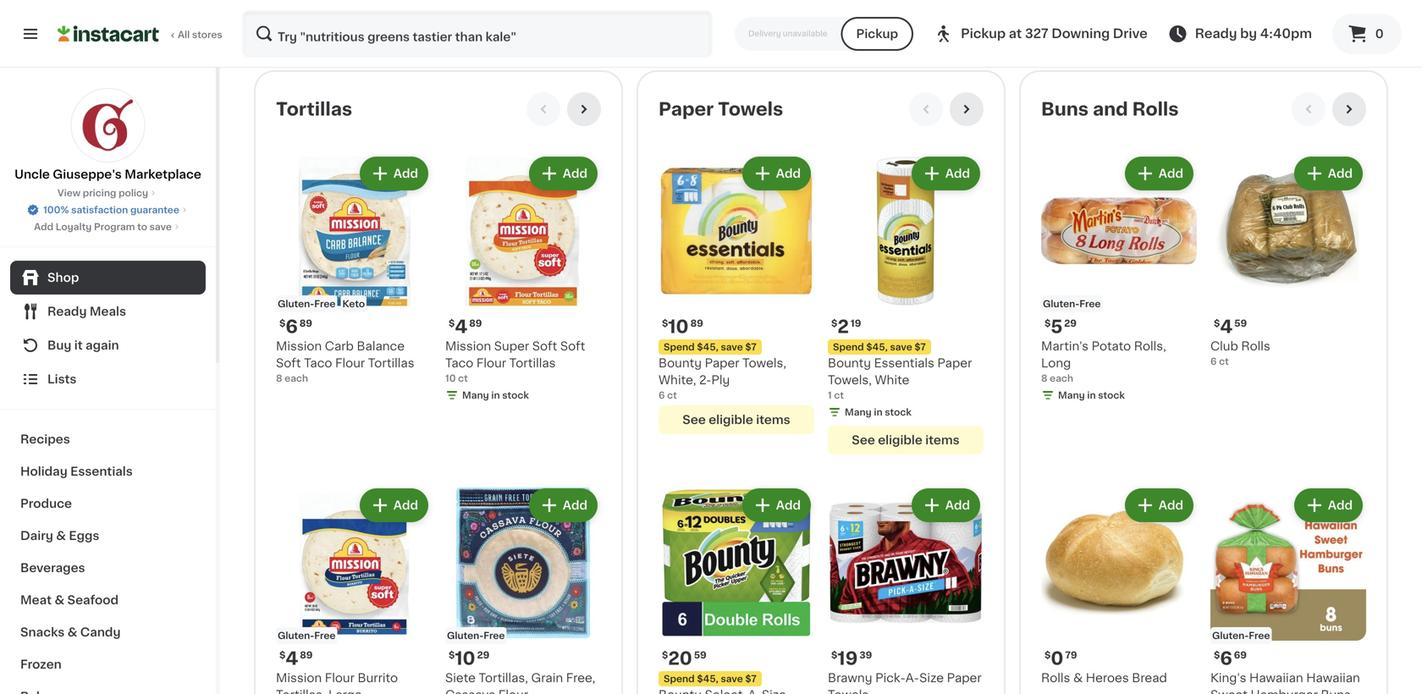 Task type: locate. For each thing, give the bounding box(es) containing it.
tortillas, inside mission flour burrito tortillas, large
[[276, 689, 325, 694]]

29 for 5
[[1064, 319, 1077, 328]]

super
[[494, 340, 529, 352]]

1 vertical spatial $ 4 89
[[279, 650, 313, 668]]

hawaiian
[[1249, 672, 1303, 684], [1306, 672, 1360, 684]]

0 horizontal spatial 29
[[477, 651, 490, 660]]

many down "long"
[[1058, 391, 1085, 400]]

$ inside $ 0 79
[[1045, 651, 1051, 660]]

0 horizontal spatial stock
[[502, 391, 529, 400]]

2 each from the left
[[1050, 374, 1073, 383]]

mission inside mission carb balance soft taco flour tortillas 8 each
[[276, 340, 322, 352]]

add button for rolls & heroes bread
[[1127, 490, 1192, 521]]

buns
[[1041, 100, 1089, 118], [1321, 689, 1351, 694]]

1 vertical spatial tortillas,
[[276, 689, 325, 694]]

8 down $ 6 89
[[276, 374, 282, 383]]

many in stock down the white
[[845, 408, 912, 417]]

0 vertical spatial 59
[[1234, 319, 1247, 328]]

white,
[[659, 374, 696, 386]]

guarantee
[[130, 205, 179, 215]]

bounty inside bounty paper towels, white, 2-ply 6 ct
[[659, 357, 702, 369]]

gluten-free for 10
[[447, 631, 505, 640]]

1 horizontal spatial towels,
[[828, 374, 872, 386]]

2 vertical spatial see
[[852, 434, 875, 446]]

spend $45, save $7 up 2-
[[664, 343, 757, 352]]

0 vertical spatial ready
[[1195, 28, 1237, 40]]

1 8 from the left
[[276, 374, 282, 383]]

items for 10
[[756, 414, 790, 426]]

2 horizontal spatial many in stock
[[1058, 391, 1125, 400]]

1 vertical spatial 59
[[694, 651, 707, 660]]

free for 4
[[314, 631, 336, 640]]

spend $45, save $7 up the white
[[833, 343, 926, 352]]

add button for mission carb balance soft taco flour tortillas
[[361, 158, 427, 189]]

2 hawaiian from the left
[[1306, 672, 1360, 684]]

89 down gluten-free keto
[[299, 319, 312, 328]]

1 horizontal spatial rolls
[[1132, 100, 1179, 118]]

gluten-free up $ 10 29
[[447, 631, 505, 640]]

0 vertical spatial buns
[[1041, 100, 1089, 118]]

buy it again
[[47, 339, 119, 351]]

see eligible items
[[683, 18, 790, 30], [683, 414, 790, 426], [852, 434, 960, 446]]

pickup inside 'popup button'
[[961, 28, 1006, 40]]

& down 79
[[1073, 672, 1083, 684]]

buns and rolls
[[1041, 100, 1179, 118]]

spend $45, save $7 for 2
[[833, 343, 926, 352]]

gluten- up $ 5 29 at the top
[[1043, 299, 1080, 309]]

0 horizontal spatial 59
[[694, 651, 707, 660]]

0
[[1375, 28, 1384, 40], [1051, 650, 1064, 668]]

0 horizontal spatial many in stock
[[462, 391, 529, 400]]

327
[[1025, 28, 1049, 40]]

essentials down recipes link
[[70, 466, 133, 477]]

taco inside mission super soft soft taco flour tortillas 10 ct
[[445, 357, 473, 369]]

6 down white,
[[659, 391, 665, 400]]

2 vertical spatial see eligible items
[[852, 434, 960, 446]]

bounty up white,
[[659, 357, 702, 369]]

1 horizontal spatial pickup
[[961, 28, 1006, 40]]

mission
[[276, 340, 322, 352], [445, 340, 491, 352], [276, 672, 322, 684]]

ready inside popup button
[[47, 306, 87, 317]]

0 horizontal spatial soft
[[276, 357, 301, 369]]

1 vertical spatial 0
[[1051, 650, 1064, 668]]

$ inside $ 10 89
[[662, 319, 668, 328]]

0 vertical spatial 19
[[851, 319, 861, 328]]

rolls inside the club rolls 6 ct
[[1241, 340, 1270, 352]]

many in stock down mission super soft soft taco flour tortillas 10 ct
[[462, 391, 529, 400]]

see eligible items button for 2
[[828, 426, 984, 455]]

bounty
[[659, 357, 702, 369], [828, 357, 871, 369]]

4
[[455, 318, 467, 336], [1220, 318, 1233, 336], [286, 650, 298, 668]]

1 vertical spatial towels,
[[828, 374, 872, 386]]

eggs
[[69, 530, 99, 542]]

$ inside $ 5 29
[[1045, 319, 1051, 328]]

1 vertical spatial items
[[756, 414, 790, 426]]

1 vertical spatial 19
[[837, 650, 858, 668]]

1 horizontal spatial hawaiian
[[1306, 672, 1360, 684]]

0 horizontal spatial towels
[[718, 100, 783, 118]]

taco inside mission carb balance soft taco flour tortillas 8 each
[[304, 357, 332, 369]]

service type group
[[735, 17, 913, 51]]

many down bounty essentials paper towels, white 1 ct
[[845, 408, 872, 417]]

paper inside brawny pick-a-size paper towels
[[947, 672, 982, 684]]

ready for ready by 4:40pm
[[1195, 28, 1237, 40]]

in down mission super soft soft taco flour tortillas 10 ct
[[491, 391, 500, 400]]

$ 4 89 up mission flour burrito tortillas, large
[[279, 650, 313, 668]]

1 horizontal spatial bounty
[[828, 357, 871, 369]]

meat
[[20, 594, 52, 606]]

ct inside mission super soft soft taco flour tortillas 10 ct
[[458, 374, 468, 383]]

89 inside $ 6 89
[[299, 319, 312, 328]]

6 down gluten-free keto
[[286, 318, 298, 336]]

many down mission super soft soft taco flour tortillas 10 ct
[[462, 391, 489, 400]]

$ 4 89 for mission flour burrito tortillas, large
[[279, 650, 313, 668]]

save for 20
[[721, 674, 743, 684]]

ready down shop
[[47, 306, 87, 317]]

each down $ 6 89
[[285, 374, 308, 383]]

spend down $ 10 89
[[664, 343, 695, 352]]

pickup for pickup at 327 downing drive
[[961, 28, 1006, 40]]

tortillas for carb
[[368, 357, 414, 369]]

2 horizontal spatial tortillas
[[509, 357, 556, 369]]

essentials for holiday
[[70, 466, 133, 477]]

0 vertical spatial towels,
[[742, 357, 786, 369]]

0 vertical spatial tortillas,
[[479, 672, 528, 684]]

$45,
[[697, 343, 719, 352], [866, 343, 888, 352], [697, 674, 719, 684]]

1
[[828, 391, 832, 400]]

2 vertical spatial rolls
[[1041, 672, 1070, 684]]

martin's potato rolls, long 8 each
[[1041, 340, 1166, 383]]

& right 'meat'
[[55, 594, 64, 606]]

1 horizontal spatial in
[[874, 408, 883, 417]]

gluten-free up $ 5 29 at the top
[[1043, 299, 1101, 309]]

4 up mission super soft soft taco flour tortillas 10 ct
[[455, 318, 467, 336]]

mission inside mission flour burrito tortillas, large
[[276, 672, 322, 684]]

1 horizontal spatial taco
[[445, 357, 473, 369]]

stock down martin's potato rolls, long 8 each
[[1098, 391, 1125, 400]]

add for siete tortillas, grain free, cassava flour
[[563, 500, 587, 511]]

2 horizontal spatial in
[[1087, 391, 1096, 400]]

59 right the 20
[[694, 651, 707, 660]]

flour up large
[[325, 672, 355, 684]]

see inside product group
[[852, 434, 875, 446]]

free up $ 10 29
[[484, 631, 505, 640]]

paper towels link
[[659, 99, 783, 119]]

sweet
[[1211, 689, 1248, 694]]

1 vertical spatial rolls
[[1241, 340, 1270, 352]]

pickup inside 'button'
[[856, 28, 898, 40]]

by
[[1240, 28, 1257, 40]]

0 horizontal spatial buns
[[1041, 100, 1089, 118]]

each inside mission carb balance soft taco flour tortillas 8 each
[[285, 374, 308, 383]]

martin's
[[1041, 340, 1089, 352]]

59 inside $ 4 59
[[1234, 319, 1247, 328]]

instacart logo image
[[58, 24, 159, 44]]

1 vertical spatial 29
[[477, 651, 490, 660]]

$
[[279, 319, 286, 328], [449, 319, 455, 328], [662, 319, 668, 328], [831, 319, 837, 328], [1045, 319, 1051, 328], [1214, 319, 1220, 328], [279, 651, 286, 660], [449, 651, 455, 660], [662, 651, 668, 660], [831, 651, 837, 660], [1045, 651, 1051, 660], [1214, 651, 1220, 660]]

29
[[1064, 319, 1077, 328], [477, 651, 490, 660]]

soft inside mission carb balance soft taco flour tortillas 8 each
[[276, 357, 301, 369]]

$45, down $ 20 59
[[697, 674, 719, 684]]

rolls down $ 0 79
[[1041, 672, 1070, 684]]

at
[[1009, 28, 1022, 40]]

$ inside $ 20 59
[[662, 651, 668, 660]]

stock for 5
[[1098, 391, 1125, 400]]

$7 for 20
[[745, 674, 757, 684]]

snacks
[[20, 626, 65, 638]]

& left eggs
[[56, 530, 66, 542]]

6 inside the club rolls 6 ct
[[1211, 357, 1217, 366]]

$45, up the white
[[866, 343, 888, 352]]

8
[[276, 374, 282, 383], [1041, 374, 1048, 383]]

2 bounty from the left
[[828, 357, 871, 369]]

0 horizontal spatial ready
[[47, 306, 87, 317]]

2 taco from the left
[[445, 357, 473, 369]]

1 bounty from the left
[[659, 357, 702, 369]]

siete
[[445, 672, 476, 684]]

1 horizontal spatial essentials
[[874, 357, 934, 369]]

mission down $ 6 89
[[276, 340, 322, 352]]

1 vertical spatial ready
[[47, 306, 87, 317]]

89 inside $ 10 89
[[690, 319, 703, 328]]

0 vertical spatial 0
[[1375, 28, 1384, 40]]

mission inside mission super soft soft taco flour tortillas 10 ct
[[445, 340, 491, 352]]

None search field
[[242, 10, 713, 58]]

ready left by
[[1195, 28, 1237, 40]]

$ inside $ 19 39
[[831, 651, 837, 660]]

89 up 2-
[[690, 319, 703, 328]]

see for 10
[[683, 414, 706, 426]]

buns right hamburger
[[1321, 689, 1351, 694]]

gluten- up 69
[[1212, 631, 1249, 640]]

10 inside mission super soft soft taco flour tortillas 10 ct
[[445, 374, 456, 383]]

59
[[1234, 319, 1247, 328], [694, 651, 707, 660]]

59 for 4
[[1234, 319, 1247, 328]]

spend $45, save $7 down $ 20 59
[[664, 674, 757, 684]]

items for 2
[[925, 434, 960, 446]]

29 inside $ 5 29
[[1064, 319, 1077, 328]]

1 horizontal spatial 4
[[455, 318, 467, 336]]

tortillas inside mission carb balance soft taco flour tortillas 8 each
[[368, 357, 414, 369]]

in for 4
[[491, 391, 500, 400]]

0 inside button
[[1375, 28, 1384, 40]]

many in stock for 4
[[462, 391, 529, 400]]

2 vertical spatial 10
[[455, 650, 475, 668]]

1 vertical spatial eligible
[[709, 414, 753, 426]]

0 button
[[1332, 14, 1402, 54]]

in down the white
[[874, 408, 883, 417]]

4:40pm
[[1260, 28, 1312, 40]]

flour down the carb
[[335, 357, 365, 369]]

keto
[[342, 299, 365, 309]]

flour inside mission super soft soft taco flour tortillas 10 ct
[[477, 357, 506, 369]]

flour right cassava
[[498, 689, 528, 694]]

each down "long"
[[1050, 374, 1073, 383]]

4 for 5
[[1220, 318, 1233, 336]]

2-
[[699, 374, 711, 386]]

$ 4 89 up mission super soft soft taco flour tortillas 10 ct
[[449, 318, 482, 336]]

gluten- up $ 10 29
[[447, 631, 484, 640]]

89 for mission flour burrito tortillas, large
[[300, 651, 313, 660]]

brawny
[[828, 672, 872, 684]]

buns and rolls link
[[1041, 99, 1179, 119]]

0 horizontal spatial taco
[[304, 357, 332, 369]]

19 left 39 in the right bottom of the page
[[837, 650, 858, 668]]

1 each from the left
[[285, 374, 308, 383]]

gluten-free for 6
[[1212, 631, 1270, 640]]

gluten- for 4
[[278, 631, 314, 640]]

free for 5
[[1080, 299, 1101, 309]]

gluten-free up mission flour burrito tortillas, large
[[278, 631, 336, 640]]

1 horizontal spatial towels
[[828, 689, 869, 694]]

rolls right and
[[1132, 100, 1179, 118]]

2 horizontal spatial 4
[[1220, 318, 1233, 336]]

product group containing 19
[[828, 485, 984, 694]]

1 vertical spatial see eligible items
[[683, 414, 790, 426]]

gluten- up mission flour burrito tortillas, large
[[278, 631, 314, 640]]

0 horizontal spatial each
[[285, 374, 308, 383]]

rolls
[[1132, 100, 1179, 118], [1241, 340, 1270, 352], [1041, 672, 1070, 684]]

all stores link
[[58, 10, 223, 58]]

$45, down $ 10 89
[[697, 343, 719, 352]]

many in stock
[[462, 391, 529, 400], [1058, 391, 1125, 400], [845, 408, 912, 417]]

mission for mission flour burrito tortillas, large
[[276, 672, 322, 684]]

1 vertical spatial essentials
[[70, 466, 133, 477]]

see eligible items button
[[659, 9, 814, 38], [659, 406, 814, 434], [828, 426, 984, 455]]

ct
[[1219, 357, 1229, 366], [458, 374, 468, 383], [667, 391, 677, 400], [834, 391, 844, 400]]

soft for balance
[[276, 357, 301, 369]]

see eligible items for 10
[[683, 414, 790, 426]]

29 up cassava
[[477, 651, 490, 660]]

essentials inside bounty essentials paper towels, white 1 ct
[[874, 357, 934, 369]]

1 horizontal spatial tortillas
[[368, 357, 414, 369]]

1 horizontal spatial each
[[1050, 374, 1073, 383]]

spend for 2
[[833, 343, 864, 352]]

1 horizontal spatial tortillas,
[[479, 672, 528, 684]]

1 horizontal spatial 59
[[1234, 319, 1247, 328]]

in down martin's potato rolls, long 8 each
[[1087, 391, 1096, 400]]

spend $45, save $7 for 20
[[664, 674, 757, 684]]

tortillas for super
[[509, 357, 556, 369]]

ct inside bounty essentials paper towels, white 1 ct
[[834, 391, 844, 400]]

produce link
[[10, 488, 206, 520]]

flour inside siete tortillas, grain free, cassava flour
[[498, 689, 528, 694]]

89 for spend $45, save $7
[[690, 319, 703, 328]]

20
[[668, 650, 692, 668]]

0 horizontal spatial rolls
[[1041, 672, 1070, 684]]

save for 10
[[721, 343, 743, 352]]

snacks & candy link
[[10, 616, 206, 648]]

6 down club
[[1211, 357, 1217, 366]]

59 for 20
[[694, 651, 707, 660]]

1 horizontal spatial 0
[[1375, 28, 1384, 40]]

6 left 69
[[1220, 650, 1232, 668]]

0 horizontal spatial bounty
[[659, 357, 702, 369]]

add for brawny pick-a-size paper towels
[[945, 500, 970, 511]]

tortillas inside mission super soft soft taco flour tortillas 10 ct
[[509, 357, 556, 369]]

tortillas, up cassava
[[479, 672, 528, 684]]

stock down the white
[[885, 408, 912, 417]]

$7 for 2
[[915, 343, 926, 352]]

2 horizontal spatial stock
[[1098, 391, 1125, 400]]

$ 19 39
[[831, 650, 872, 668]]

1 horizontal spatial 29
[[1064, 319, 1077, 328]]

product group containing 0
[[1041, 485, 1197, 687]]

0 horizontal spatial towels,
[[742, 357, 786, 369]]

see eligible items for 2
[[852, 434, 960, 446]]

8 down "long"
[[1041, 374, 1048, 383]]

towels
[[718, 100, 783, 118], [828, 689, 869, 694]]

beverages link
[[10, 552, 206, 584]]

2
[[837, 318, 849, 336]]

$ 2 19
[[831, 318, 861, 336]]

1 horizontal spatial $ 4 89
[[449, 318, 482, 336]]

1 vertical spatial towels
[[828, 689, 869, 694]]

mission left super
[[445, 340, 491, 352]]

rolls right club
[[1241, 340, 1270, 352]]

& left candy
[[67, 626, 77, 638]]

many in stock down martin's potato rolls, long 8 each
[[1058, 391, 1125, 400]]

bounty down $ 2 19
[[828, 357, 871, 369]]

1 vertical spatial see
[[683, 414, 706, 426]]

bounty for white,
[[659, 357, 702, 369]]

2 horizontal spatial rolls
[[1241, 340, 1270, 352]]

add button for king's hawaiian hawaiian sweet hamburger buns
[[1296, 490, 1361, 521]]

gluten-
[[278, 299, 314, 309], [1043, 299, 1080, 309], [278, 631, 314, 640], [447, 631, 484, 640], [1212, 631, 1249, 640]]

5
[[1051, 318, 1063, 336]]

see for 2
[[852, 434, 875, 446]]

free up king's hawaiian hawaiian sweet hamburger buns
[[1249, 631, 1270, 640]]

29 right 5
[[1064, 319, 1077, 328]]

19 right 2
[[851, 319, 861, 328]]

tortillas, left large
[[276, 689, 325, 694]]

0 horizontal spatial tortillas,
[[276, 689, 325, 694]]

0 horizontal spatial in
[[491, 391, 500, 400]]

dairy
[[20, 530, 53, 542]]

4 up mission flour burrito tortillas, large
[[286, 650, 298, 668]]

free up potato in the right of the page
[[1080, 299, 1101, 309]]

tortillas link
[[276, 99, 352, 119]]

0 horizontal spatial 8
[[276, 374, 282, 383]]

essentials up the white
[[874, 357, 934, 369]]

0 vertical spatial essentials
[[874, 357, 934, 369]]

mission left burrito
[[276, 672, 322, 684]]

product group
[[276, 153, 432, 385], [445, 153, 601, 406], [659, 153, 814, 434], [828, 153, 984, 455], [1041, 153, 1197, 406], [1211, 153, 1366, 368], [276, 485, 432, 694], [445, 485, 601, 694], [659, 485, 814, 694], [828, 485, 984, 694], [1041, 485, 1197, 687], [1211, 485, 1366, 694]]

1 horizontal spatial buns
[[1321, 689, 1351, 694]]

marketplace
[[125, 168, 201, 180]]

59 up club
[[1234, 319, 1247, 328]]

bounty paper towels, white, 2-ply 6 ct
[[659, 357, 786, 400]]

1 horizontal spatial ready
[[1195, 28, 1237, 40]]

flour inside mission carb balance soft taco flour tortillas 8 each
[[335, 357, 365, 369]]

0 horizontal spatial hawaiian
[[1249, 672, 1303, 684]]

$ inside $ 6 89
[[279, 319, 286, 328]]

add for mission carb balance soft taco flour tortillas
[[393, 168, 418, 180]]

in
[[491, 391, 500, 400], [1087, 391, 1096, 400], [874, 408, 883, 417]]

0 horizontal spatial pickup
[[856, 28, 898, 40]]

0 vertical spatial 10
[[668, 318, 689, 336]]

1 taco from the left
[[304, 357, 332, 369]]

buns left and
[[1041, 100, 1089, 118]]

2 vertical spatial eligible
[[878, 434, 923, 446]]

gluten- for 10
[[447, 631, 484, 640]]

0 vertical spatial eligible
[[709, 18, 753, 30]]

$ 10 29
[[449, 650, 490, 668]]

free up mission flour burrito tortillas, large
[[314, 631, 336, 640]]

paper inside bounty essentials paper towels, white 1 ct
[[937, 357, 972, 369]]

0 vertical spatial see eligible items
[[683, 18, 790, 30]]

0 vertical spatial towels
[[718, 100, 783, 118]]

many
[[462, 391, 489, 400], [1058, 391, 1085, 400], [845, 408, 872, 417]]

bounty inside bounty essentials paper towels, white 1 ct
[[828, 357, 871, 369]]

burrito
[[358, 672, 398, 684]]

1 vertical spatial buns
[[1321, 689, 1351, 694]]

29 inside $ 10 29
[[477, 651, 490, 660]]

recipes link
[[10, 423, 206, 455]]

2 horizontal spatial soft
[[560, 340, 585, 352]]

0 horizontal spatial many
[[462, 391, 489, 400]]

0 vertical spatial $ 4 89
[[449, 318, 482, 336]]

2 horizontal spatial many
[[1058, 391, 1085, 400]]

&
[[56, 530, 66, 542], [55, 594, 64, 606], [67, 626, 77, 638], [1073, 672, 1083, 684]]

$45, for 2
[[866, 343, 888, 352]]

$ 10 89
[[662, 318, 703, 336]]

in for 5
[[1087, 391, 1096, 400]]

$7
[[745, 343, 757, 352], [915, 343, 926, 352], [745, 674, 757, 684]]

8 inside mission carb balance soft taco flour tortillas 8 each
[[276, 374, 282, 383]]

add button for siete tortillas, grain free, cassava flour
[[531, 490, 596, 521]]

4 up club
[[1220, 318, 1233, 336]]

$ inside $ 10 29
[[449, 651, 455, 660]]

ready for ready meals
[[47, 306, 87, 317]]

flour inside mission flour burrito tortillas, large
[[325, 672, 355, 684]]

spend down $ 2 19
[[833, 343, 864, 352]]

stock down mission super soft soft taco flour tortillas 10 ct
[[502, 391, 529, 400]]

taco
[[304, 357, 332, 369], [445, 357, 473, 369]]

2 8 from the left
[[1041, 374, 1048, 383]]

89 up mission flour burrito tortillas, large
[[300, 651, 313, 660]]

spend for 10
[[664, 343, 695, 352]]

many for 5
[[1058, 391, 1085, 400]]

gluten-free up 69
[[1212, 631, 1270, 640]]

towels inside brawny pick-a-size paper towels
[[828, 689, 869, 694]]

spend down the 20
[[664, 674, 695, 684]]

pickup
[[961, 28, 1006, 40], [856, 28, 898, 40]]

mission carb balance soft taco flour tortillas 8 each
[[276, 340, 414, 383]]

king's
[[1211, 672, 1246, 684]]

spend $45, save $7 for 10
[[664, 343, 757, 352]]

0 vertical spatial 29
[[1064, 319, 1077, 328]]

flour
[[335, 357, 365, 369], [477, 357, 506, 369], [325, 672, 355, 684], [498, 689, 528, 694]]

free,
[[566, 672, 595, 684]]

gluten-free keto
[[278, 299, 365, 309]]

59 inside $ 20 59
[[694, 651, 707, 660]]

1 horizontal spatial 8
[[1041, 374, 1048, 383]]

0 horizontal spatial essentials
[[70, 466, 133, 477]]

flour down super
[[477, 357, 506, 369]]

$ 4 89 for mission super soft soft taco flour tortillas
[[449, 318, 482, 336]]

2 vertical spatial items
[[925, 434, 960, 446]]

free
[[314, 299, 336, 309], [1080, 299, 1101, 309], [314, 631, 336, 640], [484, 631, 505, 640], [1249, 631, 1270, 640]]

1 vertical spatial 10
[[445, 374, 456, 383]]

89 up mission super soft soft taco flour tortillas 10 ct
[[469, 319, 482, 328]]

eligible
[[709, 18, 753, 30], [709, 414, 753, 426], [878, 434, 923, 446]]

0 horizontal spatial $ 4 89
[[279, 650, 313, 668]]

stores
[[192, 30, 222, 39]]



Task type: describe. For each thing, give the bounding box(es) containing it.
and
[[1093, 100, 1128, 118]]

paper towels
[[659, 100, 783, 118]]

uncle giuseppe's marketplace
[[15, 168, 201, 180]]

policy
[[119, 188, 148, 198]]

6 inside bounty paper towels, white, 2-ply 6 ct
[[659, 391, 665, 400]]

grain
[[531, 672, 563, 684]]

lists
[[47, 373, 77, 385]]

ply
[[711, 374, 730, 386]]

recipes
[[20, 433, 70, 445]]

it
[[74, 339, 83, 351]]

ready by 4:40pm
[[1195, 28, 1312, 40]]

meals
[[90, 306, 126, 317]]

gluten-free for 4
[[278, 631, 336, 640]]

downing
[[1052, 28, 1110, 40]]

100% satisfaction guarantee button
[[26, 200, 190, 217]]

drive
[[1113, 28, 1148, 40]]

89 for mission super soft soft taco flour tortillas
[[469, 319, 482, 328]]

$7 for 10
[[745, 343, 757, 352]]

gluten- up $ 6 89
[[278, 299, 314, 309]]

29 for 10
[[477, 651, 490, 660]]

Search field
[[244, 12, 711, 56]]

each inside martin's potato rolls, long 8 each
[[1050, 374, 1073, 383]]

89 for mission carb balance soft taco flour tortillas
[[299, 319, 312, 328]]

free left keto
[[314, 299, 336, 309]]

giuseppe's
[[53, 168, 122, 180]]

79
[[1065, 651, 1077, 660]]

0 vertical spatial see
[[683, 18, 706, 30]]

ready meals
[[47, 306, 126, 317]]

king's hawaiian hawaiian sweet hamburger buns
[[1211, 672, 1360, 694]]

100% satisfaction guarantee
[[43, 205, 179, 215]]

long
[[1041, 357, 1071, 369]]

mission for mission carb balance soft taco flour tortillas 8 each
[[276, 340, 322, 352]]

balance
[[357, 340, 405, 352]]

& for dairy
[[56, 530, 66, 542]]

buns inside king's hawaiian hawaiian sweet hamburger buns
[[1321, 689, 1351, 694]]

size
[[919, 672, 944, 684]]

0 horizontal spatial 4
[[286, 650, 298, 668]]

mission super soft soft taco flour tortillas 10 ct
[[445, 340, 585, 383]]

10 for $ 10 29
[[455, 650, 475, 668]]

loyalty
[[56, 222, 92, 232]]

$ 6 69
[[1214, 650, 1247, 668]]

again
[[86, 339, 119, 351]]

flour for mission super soft soft taco flour tortillas 10 ct
[[477, 357, 506, 369]]

add button for club rolls
[[1296, 158, 1361, 189]]

meat & seafood
[[20, 594, 119, 606]]

hamburger
[[1251, 689, 1318, 694]]

pickup at 327 downing drive button
[[934, 10, 1148, 58]]

add button for mission super soft soft taco flour tortillas
[[531, 158, 596, 189]]

dairy & eggs
[[20, 530, 99, 542]]

bounty for towels,
[[828, 357, 871, 369]]

taco for super
[[445, 357, 473, 369]]

club rolls 6 ct
[[1211, 340, 1270, 366]]

add loyalty program to save
[[34, 222, 172, 232]]

all stores
[[178, 30, 222, 39]]

ct inside the club rolls 6 ct
[[1219, 357, 1229, 366]]

shop
[[47, 272, 79, 284]]

$ inside $ 2 19
[[831, 319, 837, 328]]

4 for 6
[[455, 318, 467, 336]]

ready meals link
[[10, 295, 206, 328]]

towels, inside bounty essentials paper towels, white 1 ct
[[828, 374, 872, 386]]

ready by 4:40pm link
[[1168, 24, 1312, 44]]

rolls,
[[1134, 340, 1166, 352]]

39
[[860, 651, 872, 660]]

potato
[[1092, 340, 1131, 352]]

1 horizontal spatial many
[[845, 408, 872, 417]]

see eligible items button for 10
[[659, 406, 814, 434]]

add for mission super soft soft taco flour tortillas
[[563, 168, 587, 180]]

uncle
[[15, 168, 50, 180]]

69
[[1234, 651, 1247, 660]]

club
[[1211, 340, 1238, 352]]

$45, for 10
[[697, 343, 719, 352]]

gluten-free for 5
[[1043, 299, 1101, 309]]

1 hawaiian from the left
[[1249, 672, 1303, 684]]

add for martin's potato rolls, long
[[1159, 168, 1183, 180]]

seafood
[[67, 594, 119, 606]]

brawny pick-a-size paper towels
[[828, 672, 982, 694]]

10 for $ 10 89
[[668, 318, 689, 336]]

product group containing 2
[[828, 153, 984, 455]]

$45, for 20
[[697, 674, 719, 684]]

add for mission flour burrito tortillas, large
[[393, 500, 418, 511]]

$ 6 89
[[279, 318, 312, 336]]

view
[[57, 188, 80, 198]]

program
[[94, 222, 135, 232]]

paper inside bounty paper towels, white, 2-ply 6 ct
[[705, 357, 739, 369]]

pick-
[[875, 672, 906, 684]]

ready meals button
[[10, 295, 206, 328]]

buy
[[47, 339, 71, 351]]

frozen link
[[10, 648, 206, 681]]

gluten- for 5
[[1043, 299, 1080, 309]]

add for club rolls
[[1328, 168, 1353, 180]]

0 horizontal spatial 0
[[1051, 650, 1064, 668]]

1 horizontal spatial many in stock
[[845, 408, 912, 417]]

pickup for pickup
[[856, 28, 898, 40]]

many for 4
[[462, 391, 489, 400]]

pricing
[[83, 188, 116, 198]]

19 inside $ 2 19
[[851, 319, 861, 328]]

gluten- for 6
[[1212, 631, 1249, 640]]

0 vertical spatial items
[[756, 18, 790, 30]]

$ 0 79
[[1045, 650, 1077, 668]]

flour for siete tortillas, grain free, cassava flour
[[498, 689, 528, 694]]

& for snacks
[[67, 626, 77, 638]]

product group containing 20
[[659, 485, 814, 694]]

bounty essentials paper towels, white 1 ct
[[828, 357, 972, 400]]

pickup at 327 downing drive
[[961, 28, 1148, 40]]

uncle giuseppe's marketplace link
[[15, 88, 201, 183]]

bread
[[1132, 672, 1167, 684]]

towels, inside bounty paper towels, white, 2-ply 6 ct
[[742, 357, 786, 369]]

$ inside $ 4 59
[[1214, 319, 1220, 328]]

carb
[[325, 340, 354, 352]]

meat & seafood link
[[10, 584, 206, 616]]

mission for mission super soft soft taco flour tortillas 10 ct
[[445, 340, 491, 352]]

$ inside $ 6 69
[[1214, 651, 1220, 660]]

white
[[875, 374, 910, 386]]

$ 4 59
[[1214, 318, 1247, 336]]

product group containing 5
[[1041, 153, 1197, 406]]

free for 6
[[1249, 631, 1270, 640]]

taco for carb
[[304, 357, 332, 369]]

free for 10
[[484, 631, 505, 640]]

dairy & eggs link
[[10, 520, 206, 552]]

heroes
[[1086, 672, 1129, 684]]

1 horizontal spatial soft
[[532, 340, 557, 352]]

add button for martin's potato rolls, long
[[1127, 158, 1192, 189]]

beverages
[[20, 562, 85, 574]]

many in stock for 5
[[1058, 391, 1125, 400]]

1 horizontal spatial stock
[[885, 408, 912, 417]]

view pricing policy
[[57, 188, 148, 198]]

holiday
[[20, 466, 67, 477]]

soft for soft
[[560, 340, 585, 352]]

produce
[[20, 498, 72, 510]]

100%
[[43, 205, 69, 215]]

eligible for 10
[[709, 414, 753, 426]]

0 horizontal spatial tortillas
[[276, 100, 352, 118]]

add for king's hawaiian hawaiian sweet hamburger buns
[[1328, 500, 1353, 511]]

flour for mission carb balance soft taco flour tortillas 8 each
[[335, 357, 365, 369]]

a-
[[906, 672, 919, 684]]

stock for 4
[[502, 391, 529, 400]]

add loyalty program to save link
[[34, 220, 182, 234]]

essentials for bounty
[[874, 357, 934, 369]]

8 inside martin's potato rolls, long 8 each
[[1041, 374, 1048, 383]]

pickup button
[[841, 17, 913, 51]]

& for rolls
[[1073, 672, 1083, 684]]

spend for 20
[[664, 674, 695, 684]]

large
[[328, 689, 362, 694]]

shop link
[[10, 261, 206, 295]]

eligible for 2
[[878, 434, 923, 446]]

add button for mission flour burrito tortillas, large
[[361, 490, 427, 521]]

view pricing policy link
[[57, 186, 158, 200]]

ct inside bounty paper towels, white, 2-ply 6 ct
[[667, 391, 677, 400]]

siete tortillas, grain free, cassava flour
[[445, 672, 595, 694]]

tortillas, inside siete tortillas, grain free, cassava flour
[[479, 672, 528, 684]]

add button for brawny pick-a-size paper towels
[[913, 490, 979, 521]]

rolls & heroes bread
[[1041, 672, 1167, 684]]

uncle giuseppe's marketplace logo image
[[71, 88, 145, 163]]

& for meat
[[55, 594, 64, 606]]

buy it again link
[[10, 328, 206, 362]]

save for 2
[[890, 343, 912, 352]]

add for rolls & heroes bread
[[1159, 500, 1183, 511]]

0 vertical spatial rolls
[[1132, 100, 1179, 118]]



Task type: vqa. For each thing, say whether or not it's contained in the screenshot.
left in
yes



